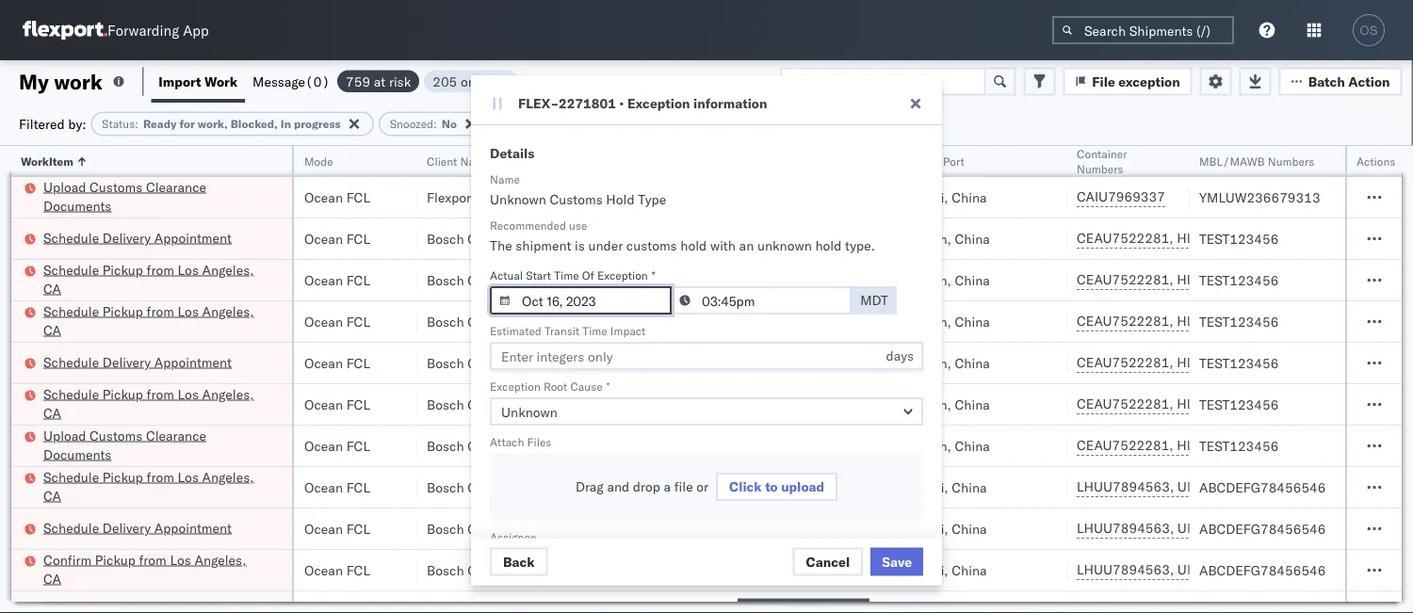 Task type: describe. For each thing, give the bounding box(es) containing it.
filtered by:
[[19, 115, 86, 132]]

7 resize handle column header from the left
[[857, 146, 879, 613]]

6 shenzhen, from the top
[[889, 438, 952, 454]]

-- : -- -- text field
[[670, 286, 852, 315]]

3 uetu5238478 from the top
[[1178, 562, 1269, 578]]

6 schedule from the top
[[43, 469, 99, 485]]

mdt
[[861, 292, 888, 309]]

2 lhuu7894563, uetu5238478 from the top
[[1077, 520, 1269, 537]]

3 lhuu7894563, from the top
[[1077, 562, 1174, 578]]

flexport demo consignee
[[427, 189, 581, 205]]

3 schedule pickup from los angeles, ca button from the top
[[43, 385, 268, 425]]

angeles, for 2nd schedule pickup from los angeles, ca link from the bottom
[[202, 386, 254, 402]]

1 ceau7522281, from the top
[[1077, 230, 1174, 246]]

2 schedule delivery appointment button from the top
[[43, 353, 232, 374]]

6 ocean fcl from the top
[[304, 396, 370, 413]]

estimated
[[490, 324, 542, 338]]

3 : from the left
[[539, 117, 543, 131]]

4 test123456 from the top
[[1200, 355, 1279, 371]]

1 lhuu7894563, from the top
[[1077, 479, 1174, 495]]

upload customs clearance documents link for first upload customs clearance documents button
[[43, 178, 268, 215]]

5 hlxu8034992 from the top
[[1277, 396, 1369, 412]]

4 ceau7522281, hlxu6269489, hlxu8034992 from the top
[[1077, 354, 1369, 371]]

6 ceau7522281, from the top
[[1077, 437, 1174, 454]]

confirm pickup from los angeles, ca
[[43, 552, 246, 587]]

1 test123456 from the top
[[1200, 230, 1279, 247]]

1 upload customs clearance documents from the top
[[43, 179, 206, 214]]

1 5, from the top
[[160, 230, 173, 247]]

angeles, for 1st schedule pickup from los angeles, ca link from the top of the page
[[202, 261, 254, 278]]

6 flex-1846748 from the top
[[768, 438, 866, 454]]

schedule pickup from los angeles, ca for 1st schedule pickup from los angeles, ca link from the top of the page
[[43, 261, 254, 297]]

work,
[[198, 117, 228, 131]]

4 12:59 from the top
[[31, 355, 68, 371]]

message
[[253, 73, 305, 90]]

1 abcdefg78456546 from the top
[[1200, 479, 1326, 496]]

2 schedule from the top
[[43, 261, 99, 278]]

6 ceau7522281, hlxu6269489, hlxu8034992 from the top
[[1077, 437, 1369, 454]]

0 vertical spatial *
[[652, 268, 656, 282]]

1 12:59 am mdt, nov 5, 2022 from the top
[[31, 230, 208, 247]]

at
[[506, 117, 517, 131]]

container numbers
[[1077, 147, 1127, 176]]

4 shanghai, from the top
[[889, 562, 949, 579]]

upload for 1st upload customs clearance documents button from the bottom of the page
[[43, 427, 86, 444]]

customs for first upload customs clearance documents button
[[90, 179, 143, 195]]

progress
[[294, 117, 341, 131]]

upload for first upload customs clearance documents button
[[43, 179, 86, 195]]

3 test123456 from the top
[[1200, 313, 1279, 330]]

attach
[[490, 435, 524, 449]]

recommended use the shipment is under customs hold with an unknown hold type.
[[490, 218, 875, 254]]

departure port button
[[879, 150, 1049, 169]]

mode button
[[295, 150, 399, 169]]

forwarding app link
[[23, 21, 209, 40]]

customs inside name unknown customs hold type
[[550, 191, 603, 208]]

file
[[674, 479, 693, 495]]

drag
[[576, 479, 604, 495]]

is
[[575, 237, 585, 254]]

customs
[[626, 237, 677, 254]]

type
[[638, 191, 666, 208]]

1 schedule from the top
[[43, 229, 99, 246]]

Enter integers only number field
[[490, 342, 923, 370]]

0 horizontal spatial *
[[606, 379, 610, 393]]

reset
[[628, 73, 664, 89]]

3 5, from the top
[[160, 313, 173, 330]]

205 on track
[[433, 73, 510, 90]]

23,
[[150, 562, 171, 579]]

3 schedule from the top
[[43, 303, 99, 319]]

6 shenzhen, china from the top
[[889, 438, 990, 454]]

snoozed
[[390, 117, 434, 131]]

--
[[549, 189, 566, 205]]

4 resize handle column header from the left
[[395, 146, 417, 613]]

confirm
[[43, 552, 91, 568]]

3 flex-1846748 from the top
[[768, 313, 866, 330]]

at risk : overdue, due soon
[[506, 117, 649, 131]]

from inside confirm pickup from los angeles, ca
[[139, 552, 167, 568]]

client name
[[427, 154, 490, 168]]

4 ceau7522281, from the top
[[1077, 354, 1174, 371]]

save button
[[871, 548, 923, 576]]

5 ceau7522281, hlxu6269489, hlxu8034992 from the top
[[1077, 396, 1369, 412]]

schedule pickup from los angeles, ca for 3rd schedule pickup from los angeles, ca link from the bottom
[[43, 303, 254, 338]]

recommended
[[490, 218, 566, 232]]

1 resize handle column header from the left
[[206, 146, 229, 613]]

2 ca from the top
[[43, 322, 61, 338]]

2 12:59 from the top
[[31, 272, 68, 288]]

schedule delivery appointment for schedule delivery appointment link associated with second schedule delivery appointment button from the top
[[43, 354, 232, 370]]

2 hlxu6269489, from the top
[[1177, 271, 1274, 288]]

status
[[102, 117, 135, 131]]

1 lhuu7894563, uetu5238478 from the top
[[1077, 479, 1269, 495]]

5 1846748 from the top
[[809, 396, 866, 413]]

name inside button
[[460, 154, 490, 168]]

a
[[664, 479, 671, 495]]

cancel button
[[793, 548, 863, 576]]

pickup inside confirm pickup from los angeles, ca
[[95, 552, 136, 568]]

my
[[19, 68, 49, 94]]

clearance for 1st upload customs clearance documents button from the bottom of the page
[[146, 427, 206, 444]]

mbl/mawb numbers button
[[1190, 150, 1407, 169]]

2 abcdefg78456546 from the top
[[1200, 521, 1326, 537]]

delivery for 3rd schedule delivery appointment button from the bottom of the page
[[103, 229, 151, 246]]

customs for 1st upload customs clearance documents button from the bottom of the page
[[90, 427, 143, 444]]

aug
[[124, 189, 149, 205]]

3 ceau7522281, hlxu6269489, hlxu8034992 from the top
[[1077, 313, 1369, 329]]

1 horizontal spatial risk
[[520, 117, 539, 131]]

demo
[[480, 189, 515, 205]]

2 14, from the top
[[159, 521, 180, 537]]

actual
[[490, 268, 523, 282]]

port
[[943, 154, 965, 168]]

7 schedule from the top
[[43, 520, 99, 536]]

2 flex-1846748 from the top
[[768, 272, 866, 288]]

9,
[[159, 438, 172, 454]]

3 shanghai, china from the top
[[889, 521, 987, 537]]

mst, down '12:00 am mst, nov 9, 2022'
[[96, 479, 128, 496]]

1:00
[[31, 189, 60, 205]]

1:00 am mdt, aug 19, 2022
[[31, 189, 209, 205]]

actual start time of exception *
[[490, 268, 656, 282]]

5 12:59 from the top
[[31, 396, 68, 413]]

no
[[442, 117, 457, 131]]

3 shenzhen, from the top
[[889, 313, 952, 330]]

9 resize handle column header from the left
[[1167, 146, 1190, 613]]

1 shanghai, from the top
[[889, 189, 949, 205]]

ca inside confirm pickup from los angeles, ca
[[43, 571, 61, 587]]

status : ready for work, blocked, in progress
[[102, 117, 341, 131]]

appointment for schedule delivery appointment link associated with second schedule delivery appointment button from the top
[[154, 354, 232, 370]]

overdue,
[[547, 117, 597, 131]]

work
[[54, 68, 103, 94]]

container
[[1077, 147, 1127, 161]]

blocked,
[[231, 117, 278, 131]]

os
[[1360, 23, 1378, 37]]

759 at risk
[[346, 73, 411, 90]]

deadline
[[31, 154, 77, 168]]

to for click
[[765, 479, 778, 495]]

1 14, from the top
[[159, 479, 180, 496]]

6 hlxu6269489, from the top
[[1177, 437, 1274, 454]]

the
[[490, 237, 512, 254]]

4 shanghai, china from the top
[[889, 562, 987, 579]]

appointment for schedule delivery appointment link related to 3rd schedule delivery appointment button from the bottom of the page
[[154, 229, 232, 246]]

2 resize handle column header from the left
[[269, 146, 292, 613]]

3 12:59 from the top
[[31, 313, 68, 330]]

2 - from the left
[[558, 189, 566, 205]]

6 12:59 from the top
[[31, 479, 68, 496]]

forwarding
[[107, 21, 179, 39]]

mode
[[304, 154, 333, 168]]

flexport
[[427, 189, 476, 205]]

2 flex-1889466 from the top
[[768, 521, 866, 537]]

reset to default filters
[[628, 73, 769, 89]]

2 ceau7522281, from the top
[[1077, 271, 1174, 288]]

1 uetu5238478 from the top
[[1178, 479, 1269, 495]]

angeles, for 4th schedule pickup from los angeles, ca link from the top of the page
[[202, 469, 254, 485]]

8 fcl from the top
[[346, 479, 370, 496]]

3 abcdefg78456546 from the top
[[1200, 562, 1326, 579]]

numbers for container numbers
[[1077, 162, 1124, 176]]

name unknown customs hold type
[[490, 172, 666, 208]]

departure
[[889, 154, 940, 168]]

an
[[739, 237, 754, 254]]

0 horizontal spatial risk
[[389, 73, 411, 90]]

5 ocean fcl from the top
[[304, 355, 370, 371]]

2 uetu5238478 from the top
[[1178, 520, 1269, 537]]

exception
[[1119, 73, 1180, 90]]

exception root cause *
[[490, 379, 610, 393]]

4 shenzhen, from the top
[[889, 355, 952, 371]]

2 ocean fcl from the top
[[304, 230, 370, 247]]

click to upload button
[[716, 473, 838, 501]]

file
[[1092, 73, 1115, 90]]

cause
[[570, 379, 603, 393]]

information
[[694, 95, 767, 112]]

4 fcl from the top
[[346, 313, 370, 330]]

actions
[[1357, 154, 1396, 168]]

: for snoozed
[[434, 117, 437, 131]]

in
[[281, 117, 291, 131]]

confirm pickup from los angeles, ca button
[[43, 551, 268, 590]]

1 12:59 am mst, dec 14, 2022 from the top
[[31, 479, 216, 496]]

9 fcl from the top
[[346, 521, 370, 537]]

back
[[503, 553, 535, 570]]

2 1846748 from the top
[[809, 272, 866, 288]]

confirm pickup from los angeles, ca link
[[43, 551, 268, 588]]

7 ocean fcl from the top
[[304, 438, 370, 454]]

os button
[[1347, 8, 1391, 52]]

click
[[729, 479, 762, 495]]

back button
[[490, 548, 548, 576]]

1 shenzhen, from the top
[[889, 230, 952, 247]]

batch
[[1309, 73, 1346, 90]]

click to upload
[[729, 479, 825, 495]]

assignee
[[490, 530, 537, 544]]

file exception
[[1092, 73, 1180, 90]]

snoozed : no
[[390, 117, 457, 131]]



Task type: locate. For each thing, give the bounding box(es) containing it.
Search Work text field
[[780, 67, 986, 96]]

mst,
[[96, 438, 128, 454], [96, 479, 128, 496], [96, 521, 128, 537], [87, 562, 119, 579]]

and
[[607, 479, 630, 495]]

2 test123456 from the top
[[1200, 272, 1279, 288]]

5 ca from the top
[[43, 571, 61, 587]]

schedule delivery appointment link up '12:00 am mst, nov 9, 2022'
[[43, 353, 232, 372]]

3 hlxu6269489, from the top
[[1177, 313, 1274, 329]]

3 ca from the top
[[43, 405, 61, 421]]

0 horizontal spatial time
[[554, 268, 579, 282]]

1 vertical spatial to
[[765, 479, 778, 495]]

2 horizontal spatial :
[[539, 117, 543, 131]]

to right click
[[765, 479, 778, 495]]

appointment down 19,
[[154, 229, 232, 246]]

0 vertical spatial delivery
[[103, 229, 151, 246]]

2 vertical spatial abcdefg78456546
[[1200, 562, 1326, 579]]

5 test123456 from the top
[[1200, 396, 1279, 413]]

schedule delivery appointment link
[[43, 229, 232, 247], [43, 353, 232, 372], [43, 519, 232, 538]]

customs down deadline button
[[90, 179, 143, 195]]

5:00
[[31, 562, 60, 579]]

hold left type.
[[815, 237, 842, 254]]

flex-1889466 up cancel
[[768, 521, 866, 537]]

attach files
[[490, 435, 552, 449]]

2 documents from the top
[[43, 446, 111, 463]]

1 vertical spatial upload
[[43, 427, 86, 444]]

time
[[554, 268, 579, 282], [583, 324, 608, 338]]

delivery for 1st schedule delivery appointment button from the bottom of the page
[[103, 520, 151, 536]]

4 5, from the top
[[160, 355, 173, 371]]

10 fcl from the top
[[346, 562, 370, 579]]

delivery for second schedule delivery appointment button from the top
[[103, 354, 151, 370]]

ca
[[43, 280, 61, 297], [43, 322, 61, 338], [43, 405, 61, 421], [43, 488, 61, 504], [43, 571, 61, 587]]

shipment
[[516, 237, 571, 254]]

1 horizontal spatial hold
[[815, 237, 842, 254]]

0 vertical spatial 14,
[[159, 479, 180, 496]]

time left of
[[554, 268, 579, 282]]

china
[[952, 189, 987, 205], [955, 230, 990, 247], [955, 272, 990, 288], [955, 313, 990, 330], [955, 355, 990, 371], [955, 396, 990, 413], [955, 438, 990, 454], [952, 479, 987, 496], [952, 521, 987, 537], [952, 562, 987, 579]]

2 schedule pickup from los angeles, ca link from the top
[[43, 302, 268, 340]]

documents left the 9,
[[43, 446, 111, 463]]

2 ceau7522281, hlxu6269489, hlxu8034992 from the top
[[1077, 271, 1369, 288]]

1 fcl from the top
[[346, 189, 370, 205]]

workitem button
[[11, 150, 273, 169]]

bosch ocean test
[[427, 230, 535, 247], [549, 230, 657, 247], [427, 272, 535, 288], [549, 272, 657, 288], [427, 313, 535, 330], [549, 313, 657, 330], [427, 355, 535, 371], [549, 355, 657, 371], [427, 396, 535, 413], [549, 396, 657, 413], [427, 438, 535, 454], [549, 438, 657, 454], [427, 479, 535, 496], [549, 479, 657, 496], [427, 521, 535, 537], [549, 521, 657, 537], [427, 562, 535, 579], [549, 562, 657, 579]]

1 vertical spatial upload customs clearance documents
[[43, 427, 206, 463]]

shanghai,
[[889, 189, 949, 205], [889, 479, 949, 496], [889, 521, 949, 537], [889, 562, 949, 579]]

hlxu6269489,
[[1177, 230, 1274, 246], [1177, 271, 1274, 288], [1177, 313, 1274, 329], [1177, 354, 1274, 371], [1177, 396, 1274, 412], [1177, 437, 1274, 454]]

2 vertical spatial appointment
[[154, 520, 232, 536]]

3 ceau7522281, from the top
[[1077, 313, 1174, 329]]

resize handle column header
[[206, 146, 229, 613], [269, 146, 292, 613], [272, 146, 295, 613], [395, 146, 417, 613], [517, 146, 540, 613], [706, 146, 728, 613], [857, 146, 879, 613], [1045, 146, 1068, 613], [1167, 146, 1190, 613], [1380, 146, 1402, 613]]

2 vertical spatial exception
[[490, 379, 541, 393]]

14, up 23,
[[159, 521, 180, 537]]

hold
[[681, 237, 707, 254], [815, 237, 842, 254]]

upload customs clearance documents
[[43, 179, 206, 214], [43, 427, 206, 463]]

1 vertical spatial schedule delivery appointment
[[43, 354, 232, 370]]

1 12:59 from the top
[[31, 230, 68, 247]]

3 flex-1889466 from the top
[[768, 562, 866, 579]]

1 : from the left
[[135, 117, 138, 131]]

client
[[427, 154, 457, 168]]

ceau7522281,
[[1077, 230, 1174, 246], [1077, 271, 1174, 288], [1077, 313, 1174, 329], [1077, 354, 1174, 371], [1077, 396, 1174, 412], [1077, 437, 1174, 454]]

3 1846748 from the top
[[809, 313, 866, 330]]

0 vertical spatial time
[[554, 268, 579, 282]]

2 vertical spatial schedule delivery appointment button
[[43, 519, 232, 539]]

delivery up 5:00 pm mst, dec 23, 2022 on the bottom
[[103, 520, 151, 536]]

2 hlxu8034992 from the top
[[1277, 271, 1369, 288]]

drag and drop a file or
[[576, 479, 709, 495]]

3 shenzhen, china from the top
[[889, 313, 990, 330]]

of
[[582, 268, 594, 282]]

test
[[510, 230, 535, 247], [632, 230, 657, 247], [510, 272, 535, 288], [632, 272, 657, 288], [510, 313, 535, 330], [632, 313, 657, 330], [510, 355, 535, 371], [632, 355, 657, 371], [510, 396, 535, 413], [632, 396, 657, 413], [510, 438, 535, 454], [632, 438, 657, 454], [510, 479, 535, 496], [632, 479, 657, 496], [510, 521, 535, 537], [632, 521, 657, 537], [510, 562, 535, 579], [632, 562, 657, 579]]

name inside name unknown customs hold type
[[490, 172, 520, 186]]

pm
[[63, 562, 84, 579]]

2 upload customs clearance documents link from the top
[[43, 426, 268, 464]]

4 ocean fcl from the top
[[304, 313, 370, 330]]

Unknown text field
[[490, 398, 923, 426]]

lhuu7894563, uetu5238478
[[1077, 479, 1269, 495], [1077, 520, 1269, 537], [1077, 562, 1269, 578]]

2271801
[[559, 95, 616, 112]]

4 hlxu8034992 from the top
[[1277, 354, 1369, 371]]

1 horizontal spatial *
[[652, 268, 656, 282]]

19,
[[153, 189, 173, 205]]

upload customs clearance documents link for 1st upload customs clearance documents button from the bottom of the page
[[43, 426, 268, 464]]

1 vertical spatial 1889466
[[809, 521, 866, 537]]

12:59 am mdt, nov 5, 2022
[[31, 230, 208, 247], [31, 272, 208, 288], [31, 313, 208, 330], [31, 355, 208, 371], [31, 396, 208, 413]]

exception
[[628, 95, 690, 112], [597, 268, 648, 282], [490, 379, 541, 393]]

1 vertical spatial time
[[583, 324, 608, 338]]

(0)
[[305, 73, 330, 90]]

import work button
[[151, 60, 245, 103]]

risk right the at
[[389, 73, 411, 90]]

0 vertical spatial dec
[[131, 479, 156, 496]]

mbl/mawb numbers
[[1200, 154, 1315, 168]]

1 vertical spatial clearance
[[146, 427, 206, 444]]

MMM D, YYYY text field
[[490, 286, 672, 315]]

0 vertical spatial clearance
[[146, 179, 206, 195]]

with
[[710, 237, 736, 254]]

1 vertical spatial appointment
[[154, 354, 232, 370]]

flex-1889466 button
[[738, 474, 870, 501], [738, 474, 870, 501], [738, 516, 870, 542], [738, 516, 870, 542], [738, 557, 870, 584], [738, 557, 870, 584]]

use
[[569, 218, 587, 232]]

4 hlxu6269489, from the top
[[1177, 354, 1274, 371]]

205
[[433, 73, 457, 90]]

ocean fcl
[[304, 189, 370, 205], [304, 230, 370, 247], [304, 272, 370, 288], [304, 313, 370, 330], [304, 355, 370, 371], [304, 396, 370, 413], [304, 438, 370, 454], [304, 479, 370, 496], [304, 521, 370, 537], [304, 562, 370, 579]]

schedule delivery appointment link for 3rd schedule delivery appointment button from the bottom of the page
[[43, 229, 232, 247]]

numbers down 'container'
[[1077, 162, 1124, 176]]

ocean
[[304, 189, 343, 205], [304, 230, 343, 247], [468, 230, 506, 247], [590, 230, 629, 247], [304, 272, 343, 288], [468, 272, 506, 288], [590, 272, 629, 288], [304, 313, 343, 330], [468, 313, 506, 330], [590, 313, 629, 330], [304, 355, 343, 371], [468, 355, 506, 371], [590, 355, 629, 371], [304, 396, 343, 413], [468, 396, 506, 413], [590, 396, 629, 413], [304, 438, 343, 454], [468, 438, 506, 454], [590, 438, 629, 454], [304, 479, 343, 496], [468, 479, 506, 496], [590, 479, 629, 496], [304, 521, 343, 537], [468, 521, 506, 537], [590, 521, 629, 537], [304, 562, 343, 579], [468, 562, 506, 579], [590, 562, 629, 579]]

caiu7969337
[[1077, 188, 1166, 205]]

5 shenzhen, from the top
[[889, 396, 952, 413]]

4 1846748 from the top
[[809, 355, 866, 371]]

cancel
[[806, 553, 850, 570]]

los inside confirm pickup from los angeles, ca
[[170, 552, 191, 568]]

time for start
[[554, 268, 579, 282]]

2 hold from the left
[[815, 237, 842, 254]]

1 vertical spatial delivery
[[103, 354, 151, 370]]

workitem
[[21, 154, 73, 168]]

2 vertical spatial flex-1889466
[[768, 562, 866, 579]]

from
[[147, 261, 174, 278], [147, 303, 174, 319], [147, 386, 174, 402], [147, 469, 174, 485], [139, 552, 167, 568]]

schedule delivery appointment down aug
[[43, 229, 232, 246]]

0 vertical spatial lhuu7894563, uetu5238478
[[1077, 479, 1269, 495]]

1 vertical spatial lhuu7894563, uetu5238478
[[1077, 520, 1269, 537]]

2 fcl from the top
[[346, 230, 370, 247]]

save
[[882, 553, 912, 570]]

5:00 pm mst, dec 23, 2022
[[31, 562, 207, 579]]

8 resize handle column header from the left
[[1045, 146, 1068, 613]]

1 vertical spatial upload customs clearance documents button
[[43, 426, 268, 466]]

to for reset
[[667, 73, 680, 89]]

schedule delivery appointment up confirm pickup from los angeles, ca
[[43, 520, 232, 536]]

schedule pickup from los angeles, ca for 4th schedule pickup from los angeles, ca link from the top of the page
[[43, 469, 254, 504]]

14,
[[159, 479, 180, 496], [159, 521, 180, 537]]

app
[[183, 21, 209, 39]]

1 ca from the top
[[43, 280, 61, 297]]

mbl/mawb
[[1200, 154, 1265, 168]]

1 flex-1889466 from the top
[[768, 479, 866, 496]]

2 vertical spatial 1889466
[[809, 562, 866, 579]]

1 upload customs clearance documents button from the top
[[43, 178, 268, 217]]

0 vertical spatial name
[[460, 154, 490, 168]]

departure port
[[889, 154, 965, 168]]

customs left the 9,
[[90, 427, 143, 444]]

3 resize handle column header from the left
[[272, 146, 295, 613]]

4 shenzhen, china from the top
[[889, 355, 990, 371]]

0 horizontal spatial :
[[135, 117, 138, 131]]

dec up confirm pickup from los angeles, ca
[[131, 521, 156, 537]]

4 schedule pickup from los angeles, ca from the top
[[43, 469, 254, 504]]

Search Shipments (/) text field
[[1053, 16, 1234, 44]]

1 1846748 from the top
[[809, 230, 866, 247]]

0 vertical spatial schedule delivery appointment link
[[43, 229, 232, 247]]

12:59 am mst, dec 14, 2022 up 5:00 pm mst, dec 23, 2022 on the bottom
[[31, 521, 216, 537]]

0 vertical spatial 1889466
[[809, 479, 866, 496]]

12:59 am mst, dec 14, 2022
[[31, 479, 216, 496], [31, 521, 216, 537]]

schedule delivery appointment
[[43, 229, 232, 246], [43, 354, 232, 370], [43, 520, 232, 536]]

*
[[652, 268, 656, 282], [606, 379, 610, 393]]

schedule delivery appointment link for 1st schedule delivery appointment button from the bottom of the page
[[43, 519, 232, 538]]

schedule
[[43, 229, 99, 246], [43, 261, 99, 278], [43, 303, 99, 319], [43, 354, 99, 370], [43, 386, 99, 402], [43, 469, 99, 485], [43, 520, 99, 536]]

name right client
[[460, 154, 490, 168]]

1 vertical spatial abcdefg78456546
[[1200, 521, 1326, 537]]

1 vertical spatial documents
[[43, 446, 111, 463]]

0 vertical spatial uetu5238478
[[1178, 479, 1269, 495]]

6 hlxu8034992 from the top
[[1277, 437, 1369, 454]]

5,
[[160, 230, 173, 247], [160, 272, 173, 288], [160, 313, 173, 330], [160, 355, 173, 371], [160, 396, 173, 413]]

clearance for first upload customs clearance documents button
[[146, 179, 206, 195]]

0 vertical spatial flex-1889466
[[768, 479, 866, 496]]

details
[[490, 145, 535, 162]]

: right at
[[539, 117, 543, 131]]

* right cause
[[606, 379, 610, 393]]

by:
[[68, 115, 86, 132]]

0 vertical spatial schedule delivery appointment
[[43, 229, 232, 246]]

customs
[[90, 179, 143, 195], [550, 191, 603, 208], [90, 427, 143, 444]]

1 vertical spatial uetu5238478
[[1178, 520, 1269, 537]]

on
[[461, 73, 476, 90]]

1 vertical spatial name
[[490, 172, 520, 186]]

0 horizontal spatial to
[[667, 73, 680, 89]]

work
[[205, 73, 238, 90]]

1 schedule pickup from los angeles, ca link from the top
[[43, 261, 268, 298]]

exception left the root on the bottom
[[490, 379, 541, 393]]

time for transit
[[583, 324, 608, 338]]

mst, left the 9,
[[96, 438, 128, 454]]

abcdefg78456546
[[1200, 479, 1326, 496], [1200, 521, 1326, 537], [1200, 562, 1326, 579]]

1 horizontal spatial numbers
[[1268, 154, 1315, 168]]

2 shanghai, from the top
[[889, 479, 949, 496]]

0 vertical spatial exception
[[628, 95, 690, 112]]

delivery down 1:00 am mdt, aug 19, 2022
[[103, 229, 151, 246]]

0 vertical spatial upload customs clearance documents link
[[43, 178, 268, 215]]

soon
[[624, 117, 649, 131]]

risk right at
[[520, 117, 539, 131]]

customs up use
[[550, 191, 603, 208]]

1 upload from the top
[[43, 179, 86, 195]]

0 vertical spatial upload customs clearance documents button
[[43, 178, 268, 217]]

2 vertical spatial schedule delivery appointment link
[[43, 519, 232, 538]]

1 hlxu6269489, from the top
[[1177, 230, 1274, 246]]

5 schedule from the top
[[43, 386, 99, 402]]

0 vertical spatial risk
[[389, 73, 411, 90]]

time right transit
[[583, 324, 608, 338]]

12:59 am mst, dec 14, 2022 down '12:00 am mst, nov 9, 2022'
[[31, 479, 216, 496]]

1 horizontal spatial time
[[583, 324, 608, 338]]

1 vertical spatial dec
[[131, 521, 156, 537]]

3 schedule pickup from los angeles, ca link from the top
[[43, 385, 268, 423]]

flex-1889466 right click
[[768, 479, 866, 496]]

: left no
[[434, 117, 437, 131]]

2 5, from the top
[[160, 272, 173, 288]]

0 horizontal spatial numbers
[[1077, 162, 1124, 176]]

transit
[[545, 324, 580, 338]]

name
[[460, 154, 490, 168], [490, 172, 520, 186]]

0 vertical spatial upload
[[43, 179, 86, 195]]

schedule delivery appointment up '12:00 am mst, nov 9, 2022'
[[43, 354, 232, 370]]

2022
[[176, 189, 209, 205], [176, 230, 208, 247], [176, 272, 208, 288], [176, 313, 208, 330], [176, 355, 208, 371], [176, 396, 208, 413], [175, 438, 207, 454], [183, 479, 216, 496], [183, 521, 216, 537], [174, 562, 207, 579]]

numbers for mbl/mawb numbers
[[1268, 154, 1315, 168]]

1 delivery from the top
[[103, 229, 151, 246]]

1 vertical spatial risk
[[520, 117, 539, 131]]

0 vertical spatial schedule delivery appointment button
[[43, 229, 232, 249]]

8 ocean fcl from the top
[[304, 479, 370, 496]]

3 schedule delivery appointment from the top
[[43, 520, 232, 536]]

1 vertical spatial *
[[606, 379, 610, 393]]

4 flex-1846748 from the top
[[768, 355, 866, 371]]

schedule delivery appointment link down aug
[[43, 229, 232, 247]]

2 appointment from the top
[[154, 354, 232, 370]]

to right 'reset'
[[667, 73, 680, 89]]

5 ceau7522281, from the top
[[1077, 396, 1174, 412]]

schedule delivery appointment link up confirm pickup from los angeles, ca
[[43, 519, 232, 538]]

2 vertical spatial lhuu7894563, uetu5238478
[[1077, 562, 1269, 578]]

3 schedule pickup from los angeles, ca from the top
[[43, 386, 254, 421]]

flex-1846748
[[768, 230, 866, 247], [768, 272, 866, 288], [768, 313, 866, 330], [768, 355, 866, 371], [768, 396, 866, 413], [768, 438, 866, 454]]

to
[[667, 73, 680, 89], [765, 479, 778, 495]]

appointment up the 9,
[[154, 354, 232, 370]]

1 shanghai, china from the top
[[889, 189, 987, 205]]

1 horizontal spatial :
[[434, 117, 437, 131]]

numbers up ymluw236679313
[[1268, 154, 1315, 168]]

documents down deadline in the left of the page
[[43, 197, 111, 214]]

2 vertical spatial lhuu7894563,
[[1077, 562, 1174, 578]]

5 flex-1846748 from the top
[[768, 396, 866, 413]]

schedule delivery appointment button up confirm pickup from los angeles, ca
[[43, 519, 232, 539]]

schedule delivery appointment for schedule delivery appointment link associated with 1st schedule delivery appointment button from the bottom of the page
[[43, 520, 232, 536]]

0 horizontal spatial hold
[[681, 237, 707, 254]]

angeles, for confirm pickup from los angeles, ca link
[[195, 552, 246, 568]]

1 horizontal spatial to
[[765, 479, 778, 495]]

flexport. image
[[23, 21, 107, 40]]

3 ocean fcl from the top
[[304, 272, 370, 288]]

2 vertical spatial uetu5238478
[[1178, 562, 1269, 578]]

mst, up 5:00 pm mst, dec 23, 2022 on the bottom
[[96, 521, 128, 537]]

documents for upload customs clearance documents link corresponding to first upload customs clearance documents button
[[43, 197, 111, 214]]

hold left with
[[681, 237, 707, 254]]

hlxu8034992
[[1277, 230, 1369, 246], [1277, 271, 1369, 288], [1277, 313, 1369, 329], [1277, 354, 1369, 371], [1277, 396, 1369, 412], [1277, 437, 1369, 454]]

3 schedule delivery appointment button from the top
[[43, 519, 232, 539]]

1 vertical spatial 12:59 am mst, dec 14, 2022
[[31, 521, 216, 537]]

3 lhuu7894563, uetu5238478 from the top
[[1077, 562, 1269, 578]]

angeles, inside confirm pickup from los angeles, ca
[[195, 552, 246, 568]]

appointment for schedule delivery appointment link associated with 1st schedule delivery appointment button from the bottom of the page
[[154, 520, 232, 536]]

deadline button
[[22, 150, 210, 169]]

: for status
[[135, 117, 138, 131]]

0 vertical spatial upload customs clearance documents
[[43, 179, 206, 214]]

forwarding app
[[107, 21, 209, 39]]

dec left 23,
[[122, 562, 147, 579]]

1 vertical spatial upload customs clearance documents link
[[43, 426, 268, 464]]

14, down the 9,
[[159, 479, 180, 496]]

message (0)
[[253, 73, 330, 90]]

dec down '12:00 am mst, nov 9, 2022'
[[131, 479, 156, 496]]

1 vertical spatial 14,
[[159, 521, 180, 537]]

hold
[[606, 191, 635, 208]]

schedule delivery appointment button down aug
[[43, 229, 232, 249]]

documents
[[43, 197, 111, 214], [43, 446, 111, 463]]

2 1889466 from the top
[[809, 521, 866, 537]]

0 vertical spatial to
[[667, 73, 680, 89]]

1 flex-1846748 from the top
[[768, 230, 866, 247]]

under
[[588, 237, 623, 254]]

: left ready on the top of page
[[135, 117, 138, 131]]

0 vertical spatial documents
[[43, 197, 111, 214]]

6 fcl from the top
[[346, 396, 370, 413]]

schedule delivery appointment button up '12:00 am mst, nov 9, 2022'
[[43, 353, 232, 374]]

exception down 'reset'
[[628, 95, 690, 112]]

•
[[619, 95, 624, 112]]

1 schedule delivery appointment button from the top
[[43, 229, 232, 249]]

schedule pickup from los angeles, ca for 2nd schedule pickup from los angeles, ca link from the bottom
[[43, 386, 254, 421]]

1 schedule pickup from los angeles, ca from the top
[[43, 261, 254, 297]]

or
[[697, 479, 709, 495]]

1 vertical spatial flex-1889466
[[768, 521, 866, 537]]

3 hlxu8034992 from the top
[[1277, 313, 1369, 329]]

impact
[[610, 324, 646, 338]]

flex-1889466 left the save "button"
[[768, 562, 866, 579]]

3 shanghai, from the top
[[889, 521, 949, 537]]

batch action
[[1309, 73, 1390, 90]]

clearance
[[146, 179, 206, 195], [146, 427, 206, 444]]

name up flexport demo consignee
[[490, 172, 520, 186]]

1 vertical spatial schedule delivery appointment button
[[43, 353, 232, 374]]

am
[[63, 189, 85, 205], [71, 230, 93, 247], [71, 272, 93, 288], [71, 313, 93, 330], [71, 355, 93, 371], [71, 396, 93, 413], [71, 438, 93, 454], [71, 479, 93, 496], [71, 521, 93, 537]]

3 schedule delivery appointment link from the top
[[43, 519, 232, 538]]

2 lhuu7894563, from the top
[[1077, 520, 1174, 537]]

0 vertical spatial 12:59 am mst, dec 14, 2022
[[31, 479, 216, 496]]

1 - from the left
[[549, 189, 558, 205]]

2 vertical spatial dec
[[122, 562, 147, 579]]

0 vertical spatial abcdefg78456546
[[1200, 479, 1326, 496]]

0 vertical spatial appointment
[[154, 229, 232, 246]]

file exception button
[[1063, 67, 1193, 96], [1063, 67, 1193, 96]]

schedule delivery appointment for schedule delivery appointment link related to 3rd schedule delivery appointment button from the bottom of the page
[[43, 229, 232, 246]]

2 vertical spatial delivery
[[103, 520, 151, 536]]

4 12:59 am mdt, nov 5, 2022 from the top
[[31, 355, 208, 371]]

1 vertical spatial lhuu7894563,
[[1077, 520, 1174, 537]]

action
[[1349, 73, 1390, 90]]

delivery
[[103, 229, 151, 246], [103, 354, 151, 370], [103, 520, 151, 536]]

5 5, from the top
[[160, 396, 173, 413]]

1 vertical spatial exception
[[597, 268, 648, 282]]

* down customs at the top
[[652, 268, 656, 282]]

numbers inside container numbers
[[1077, 162, 1124, 176]]

container numbers button
[[1068, 142, 1171, 176]]

shanghai, china
[[889, 189, 987, 205], [889, 479, 987, 496], [889, 521, 987, 537], [889, 562, 987, 579]]

3 12:59 am mdt, nov 5, 2022 from the top
[[31, 313, 208, 330]]

angeles, for 3rd schedule pickup from los angeles, ca link from the bottom
[[202, 303, 254, 319]]

1 vertical spatial schedule delivery appointment link
[[43, 353, 232, 372]]

mst, right pm
[[87, 562, 119, 579]]

schedule pickup from los angeles, ca
[[43, 261, 254, 297], [43, 303, 254, 338], [43, 386, 254, 421], [43, 469, 254, 504]]

1846748
[[809, 230, 866, 247], [809, 272, 866, 288], [809, 313, 866, 330], [809, 355, 866, 371], [809, 396, 866, 413], [809, 438, 866, 454]]

1 hold from the left
[[681, 237, 707, 254]]

delivery up '12:00 am mst, nov 9, 2022'
[[103, 354, 151, 370]]

0 vertical spatial lhuu7894563,
[[1077, 479, 1174, 495]]

2 vertical spatial schedule delivery appointment
[[43, 520, 232, 536]]

documents for upload customs clearance documents link associated with 1st upload customs clearance documents button from the bottom of the page
[[43, 446, 111, 463]]

appointment up 23,
[[154, 520, 232, 536]]

5 shenzhen, china from the top
[[889, 396, 990, 413]]

5 resize handle column header from the left
[[517, 146, 540, 613]]

schedule delivery appointment link for second schedule delivery appointment button from the top
[[43, 353, 232, 372]]

exception down under
[[597, 268, 648, 282]]



Task type: vqa. For each thing, say whether or not it's contained in the screenshot.
Start Time
yes



